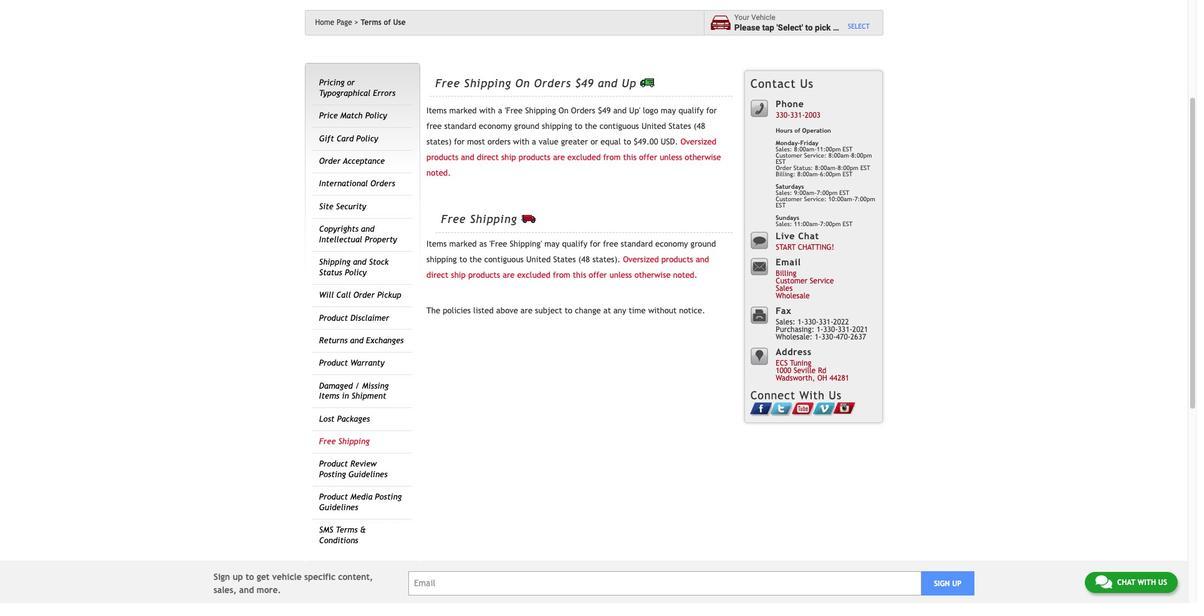 Task type: vqa. For each thing, say whether or not it's contained in the screenshot.
the By related to Vehicle
no



Task type: locate. For each thing, give the bounding box(es) containing it.
order right call on the left top of the page
[[353, 291, 375, 300]]

us up phone
[[800, 77, 814, 90]]

0 horizontal spatial a
[[498, 106, 502, 115]]

policy inside shipping and stock status policy
[[345, 268, 367, 277]]

excluded down shipping'
[[517, 270, 551, 280]]

ground inside the items marked with a 'free shipping on orders $49 and up' logo may qualify for free standard economy ground shipping to the contiguous united states (48 states) for most orders with a value greater or equal to $49.00 usd.
[[514, 122, 540, 131]]

free inside the items marked with a 'free shipping on orders $49 and up' logo may qualify for free standard economy ground shipping to the contiguous united states (48 states) for most orders with a value greater or equal to $49.00 usd.
[[427, 122, 442, 131]]

billing
[[776, 270, 797, 278]]

0 vertical spatial 'free
[[505, 106, 523, 115]]

guidelines inside product media posting guidelines
[[319, 503, 358, 513]]

us
[[800, 77, 814, 90], [829, 389, 842, 402], [1159, 579, 1168, 588]]

1 oversized products and direct ship products are excluded from this offer unless otherwise noted. from the top
[[427, 137, 721, 178]]

of inside the hours of operation monday-friday sales: 8:00am-11:00pm est customer service: 8:00am-8:00pm est order status: 8:00am-8:00pm est billing: 8:00am-6:00pm est saturdays sales: 9:00am-7:00pm est customer service: 10:00am-7:00pm est sundays sales: 11:00am-7:00pm est
[[795, 127, 801, 134]]

customer
[[776, 152, 803, 159], [776, 196, 803, 203], [776, 277, 808, 286]]

ecs
[[776, 359, 788, 368]]

time
[[629, 306, 646, 315]]

offer down states). in the top of the page
[[589, 270, 607, 280]]

guidelines for media
[[319, 503, 358, 513]]

shipping and stock status policy
[[319, 258, 389, 277]]

offer down $49.00
[[639, 153, 658, 162]]

to left change
[[565, 306, 573, 315]]

order acceptance link
[[319, 157, 385, 166]]

1 vertical spatial offer
[[589, 270, 607, 280]]

2 vertical spatial are
[[521, 306, 533, 315]]

0 vertical spatial or
[[347, 78, 355, 88]]

0 vertical spatial for
[[706, 106, 717, 115]]

noted. for free shipping on orders $49 and up
[[427, 168, 451, 178]]

lost packages
[[319, 415, 370, 424]]

0 vertical spatial contiguous
[[600, 122, 639, 131]]

items for free shipping
[[427, 239, 447, 249]]

1 horizontal spatial (48
[[694, 122, 706, 131]]

&
[[360, 526, 366, 535]]

direct up the
[[427, 270, 449, 280]]

0 vertical spatial posting
[[319, 470, 346, 480]]

11:00pm
[[817, 146, 841, 153]]

items left as
[[427, 239, 447, 249]]

up for sign up
[[952, 580, 962, 589]]

product review posting guidelines
[[319, 460, 388, 480]]

your
[[735, 13, 750, 22]]

a left value
[[532, 137, 536, 147]]

on
[[515, 76, 530, 90], [559, 106, 569, 115]]

with up most
[[479, 106, 496, 115]]

the
[[427, 306, 440, 315]]

may right shipping'
[[545, 239, 560, 249]]

shipping up the orders
[[464, 76, 512, 90]]

noted. for free shipping
[[673, 270, 698, 280]]

9:00am-
[[794, 190, 817, 196]]

3 customer from the top
[[776, 277, 808, 286]]

0 horizontal spatial ground
[[514, 122, 540, 131]]

economy
[[479, 122, 512, 131], [656, 239, 688, 249]]

ship up policies
[[451, 270, 466, 280]]

from for free shipping
[[553, 270, 571, 280]]

sign for sign up to get vehicle specific content, sales, and more.
[[214, 572, 230, 582]]

1 vertical spatial standard
[[621, 239, 653, 249]]

or
[[347, 78, 355, 88], [591, 137, 598, 147]]

noted. down states)
[[427, 168, 451, 178]]

7:00pm down 10:00am-
[[820, 221, 841, 228]]

customer inside email billing customer service sales wholesale
[[776, 277, 808, 286]]

copyrights and intellectual property link
[[319, 225, 397, 244]]

2 service: from the top
[[804, 196, 827, 203]]

or left equal
[[591, 137, 598, 147]]

330- down phone
[[776, 111, 791, 120]]

1 horizontal spatial states
[[669, 122, 691, 131]]

shipping up as
[[470, 212, 517, 226]]

unless down usd.
[[660, 153, 683, 162]]

vehicle
[[752, 13, 776, 22]]

0 horizontal spatial or
[[347, 78, 355, 88]]

1 horizontal spatial unless
[[660, 153, 683, 162]]

are down value
[[553, 153, 565, 162]]

oversized
[[681, 137, 717, 147], [623, 255, 659, 264]]

and right sales,
[[239, 585, 254, 595]]

1 horizontal spatial for
[[590, 239, 601, 249]]

1 horizontal spatial are
[[521, 306, 533, 315]]

product down free shipping link
[[319, 460, 348, 469]]

2 horizontal spatial are
[[553, 153, 565, 162]]

policy for price match policy
[[365, 111, 387, 121]]

1 horizontal spatial otherwise
[[685, 153, 721, 162]]

1 vertical spatial items
[[427, 239, 447, 249]]

0 horizontal spatial 331-
[[791, 111, 805, 120]]

policy for gift card policy
[[356, 134, 378, 143]]

0 vertical spatial united
[[642, 122, 666, 131]]

2 sales: from the top
[[776, 190, 792, 196]]

0 vertical spatial ground
[[514, 122, 540, 131]]

economy inside the items marked with a 'free shipping on orders $49 and up' logo may qualify for free standard economy ground shipping to the contiguous united states (48 states) for most orders with a value greater or equal to $49.00 usd.
[[479, 122, 512, 131]]

1 horizontal spatial from
[[603, 153, 621, 162]]

oversized right usd.
[[681, 137, 717, 147]]

product down returns
[[319, 359, 348, 368]]

shipping up status
[[319, 258, 351, 267]]

0 horizontal spatial united
[[526, 255, 551, 264]]

please
[[735, 22, 760, 32]]

policy
[[365, 111, 387, 121], [356, 134, 378, 143], [345, 268, 367, 277]]

10:00am-
[[829, 196, 855, 203]]

service: down friday
[[804, 152, 827, 159]]

this down $49.00
[[623, 153, 637, 162]]

1 horizontal spatial excluded
[[568, 153, 601, 162]]

products down states)
[[427, 153, 459, 162]]

fax
[[776, 306, 792, 316]]

shipping up the
[[427, 255, 457, 264]]

us down 44281
[[829, 389, 842, 402]]

1 vertical spatial free
[[441, 212, 466, 226]]

1 horizontal spatial economy
[[656, 239, 688, 249]]

hours of operation monday-friday sales: 8:00am-11:00pm est customer service: 8:00am-8:00pm est order status: 8:00am-8:00pm est billing: 8:00am-6:00pm est saturdays sales: 9:00am-7:00pm est customer service: 10:00am-7:00pm est sundays sales: 11:00am-7:00pm est
[[776, 127, 876, 228]]

vehicle
[[840, 22, 867, 32], [272, 572, 302, 582]]

qualify right logo
[[679, 106, 704, 115]]

6:00pm
[[820, 171, 841, 178]]

3 product from the top
[[319, 460, 348, 469]]

product inside product media posting guidelines
[[319, 493, 348, 502]]

0 vertical spatial offer
[[639, 153, 658, 162]]

0 horizontal spatial for
[[454, 137, 465, 147]]

guidelines inside product review posting guidelines
[[349, 470, 388, 480]]

1 vertical spatial oversized
[[623, 255, 659, 264]]

gift card policy link
[[319, 134, 378, 143]]

up
[[622, 76, 637, 90]]

product inside product review posting guidelines
[[319, 460, 348, 469]]

and up notice.
[[696, 255, 709, 264]]

of left use
[[384, 18, 391, 27]]

and inside copyrights and intellectual property
[[361, 225, 375, 234]]

to left pick
[[806, 22, 813, 32]]

0 vertical spatial shipping
[[542, 122, 572, 131]]

$49
[[575, 76, 594, 90], [598, 106, 611, 115]]

marked for free shipping
[[449, 239, 477, 249]]

of for terms
[[384, 18, 391, 27]]

terms right page
[[361, 18, 382, 27]]

1 horizontal spatial of
[[795, 127, 801, 134]]

rd
[[818, 367, 827, 376]]

0 vertical spatial the
[[585, 122, 597, 131]]

1 vertical spatial or
[[591, 137, 598, 147]]

items marked as 'free shipping' may qualify for free standard economy ground shipping to the contiguous united states (48 states).
[[427, 239, 716, 264]]

states inside items marked as 'free shipping' may qualify for free standard economy ground shipping to the contiguous united states (48 states).
[[553, 255, 576, 264]]

1 vertical spatial of
[[795, 127, 801, 134]]

to left get
[[246, 572, 254, 582]]

ship down the orders
[[501, 153, 516, 162]]

0 horizontal spatial offer
[[589, 270, 607, 280]]

0 vertical spatial service:
[[804, 152, 827, 159]]

sign inside button
[[934, 580, 950, 589]]

1 marked from the top
[[449, 106, 477, 115]]

a
[[833, 22, 838, 32], [498, 106, 502, 115], [532, 137, 536, 147]]

a up the orders
[[498, 106, 502, 115]]

copyrights
[[319, 225, 359, 234]]

lost
[[319, 415, 335, 424]]

the up greater
[[585, 122, 597, 131]]

1 horizontal spatial vehicle
[[840, 22, 867, 32]]

free up states)
[[427, 122, 442, 131]]

sales: down billing:
[[776, 190, 792, 196]]

$49 left up'
[[598, 106, 611, 115]]

0 horizontal spatial free
[[427, 122, 442, 131]]

1 horizontal spatial noted.
[[673, 270, 698, 280]]

standard inside items marked as 'free shipping' may qualify for free standard economy ground shipping to the contiguous united states (48 states).
[[621, 239, 653, 249]]

0 horizontal spatial chat
[[799, 231, 819, 241]]

sales:
[[776, 146, 792, 153], [776, 190, 792, 196], [776, 221, 792, 228], [776, 318, 796, 327]]

marked left as
[[449, 239, 477, 249]]

unless for free shipping
[[610, 270, 632, 280]]

or up the typographical
[[347, 78, 355, 88]]

0 vertical spatial oversized
[[681, 137, 717, 147]]

1 vertical spatial noted.
[[673, 270, 698, 280]]

warranty
[[350, 359, 385, 368]]

0 vertical spatial otherwise
[[685, 153, 721, 162]]

most
[[467, 137, 485, 147]]

sales: inside fax sales: 1-330-331-2022 purchasing: 1-330-331-2021 wholesale: 1-330-470-2637
[[776, 318, 796, 327]]

1 horizontal spatial united
[[642, 122, 666, 131]]

shipping up value
[[542, 122, 572, 131]]

2 vertical spatial a
[[532, 137, 536, 147]]

1 vertical spatial with
[[513, 137, 530, 147]]

and left "up"
[[598, 76, 618, 90]]

0 vertical spatial on
[[515, 76, 530, 90]]

offer
[[639, 153, 658, 162], [589, 270, 607, 280]]

1 vertical spatial chat
[[1118, 579, 1136, 588]]

1 horizontal spatial or
[[591, 137, 598, 147]]

qualify inside items marked as 'free shipping' may qualify for free standard economy ground shipping to the contiguous united states (48 states).
[[562, 239, 588, 249]]

1 horizontal spatial sign
[[934, 580, 950, 589]]

terms
[[361, 18, 382, 27], [336, 526, 358, 535]]

guidelines down review
[[349, 470, 388, 480]]

ground inside items marked as 'free shipping' may qualify for free standard economy ground shipping to the contiguous united states (48 states).
[[691, 239, 716, 249]]

are up above
[[503, 270, 515, 280]]

1 vertical spatial customer
[[776, 196, 803, 203]]

a inside your vehicle please tap 'select' to pick a vehicle
[[833, 22, 838, 32]]

items inside items marked as 'free shipping' may qualify for free standard economy ground shipping to the contiguous united states (48 states).
[[427, 239, 447, 249]]

to inside your vehicle please tap 'select' to pick a vehicle
[[806, 22, 813, 32]]

1 product from the top
[[319, 313, 348, 323]]

posting inside product media posting guidelines
[[375, 493, 402, 502]]

oversized for free shipping on orders $49 and up
[[681, 137, 717, 147]]

policy up will call order pickup link
[[345, 268, 367, 277]]

pricing or typographical errors link
[[319, 78, 396, 98]]

1 vertical spatial policy
[[356, 134, 378, 143]]

2 vertical spatial customer
[[776, 277, 808, 286]]

1 horizontal spatial free shipping
[[441, 212, 521, 226]]

guidelines for review
[[349, 470, 388, 480]]

tap
[[762, 22, 775, 32]]

products up notice.
[[662, 255, 694, 264]]

sms terms & conditions link
[[319, 526, 366, 546]]

1-
[[798, 318, 805, 327], [817, 326, 824, 335], [815, 333, 822, 342]]

1 sales: from the top
[[776, 146, 792, 153]]

free
[[435, 76, 460, 90], [441, 212, 466, 226], [319, 437, 336, 447]]

contiguous up equal
[[600, 122, 639, 131]]

0 horizontal spatial shipping
[[427, 255, 457, 264]]

ship for free shipping
[[451, 270, 466, 280]]

0 vertical spatial free
[[435, 76, 460, 90]]

from down equal
[[603, 153, 621, 162]]

posting inside product review posting guidelines
[[319, 470, 346, 480]]

chat inside live chat start chatting!
[[799, 231, 819, 241]]

2 product from the top
[[319, 359, 348, 368]]

1 vertical spatial for
[[454, 137, 465, 147]]

and inside shipping and stock status policy
[[353, 258, 367, 267]]

Email email field
[[409, 572, 922, 596]]

4 product from the top
[[319, 493, 348, 502]]

ship for free shipping on orders $49 and up
[[501, 153, 516, 162]]

free shipping down lost packages
[[319, 437, 370, 447]]

policies
[[443, 306, 471, 315]]

1 horizontal spatial terms
[[361, 18, 382, 27]]

items inside the items marked with a 'free shipping on orders $49 and up' logo may qualify for free standard economy ground shipping to the contiguous united states (48 states) for most orders with a value greater or equal to $49.00 usd.
[[427, 106, 447, 115]]

1 vertical spatial ground
[[691, 239, 716, 249]]

shipping'
[[510, 239, 542, 249]]

will call order pickup
[[319, 291, 401, 300]]

posting
[[319, 470, 346, 480], [375, 493, 402, 502]]

marked inside the items marked with a 'free shipping on orders $49 and up' logo may qualify for free standard economy ground shipping to the contiguous united states (48 states) for most orders with a value greater or equal to $49.00 usd.
[[449, 106, 477, 115]]

4 sales: from the top
[[776, 318, 796, 327]]

0 horizontal spatial oversized
[[623, 255, 659, 264]]

1 horizontal spatial contiguous
[[600, 122, 639, 131]]

usd.
[[661, 137, 678, 147]]

states up usd.
[[669, 122, 691, 131]]

(48 inside items marked as 'free shipping' may qualify for free standard economy ground shipping to the contiguous united states (48 states).
[[578, 255, 590, 264]]

chat right comments image
[[1118, 579, 1136, 588]]

or inside the items marked with a 'free shipping on orders $49 and up' logo may qualify for free standard economy ground shipping to the contiguous united states (48 states) for most orders with a value greater or equal to $49.00 usd.
[[591, 137, 598, 147]]

330- inside the phone 330-331-2003
[[776, 111, 791, 120]]

to inside sign up to get vehicle specific content, sales, and more.
[[246, 572, 254, 582]]

7:00pm down 6:00pm
[[817, 190, 838, 196]]

order left the status:
[[776, 165, 792, 171]]

oversized products and direct ship products are excluded from this offer unless otherwise noted. for free shipping on orders $49 and up
[[427, 137, 721, 178]]

exchanges
[[366, 336, 404, 345]]

0 vertical spatial vehicle
[[840, 22, 867, 32]]

1 vertical spatial oversized products and direct ship products are excluded from this offer unless otherwise noted.
[[427, 255, 709, 280]]

contiguous down as
[[484, 255, 524, 264]]

1 horizontal spatial oversized
[[681, 137, 717, 147]]

330-
[[776, 111, 791, 120], [805, 318, 819, 327], [824, 326, 838, 335], [822, 333, 836, 342]]

0 horizontal spatial vehicle
[[272, 572, 302, 582]]

8:00pm down 11:00pm
[[838, 165, 859, 171]]

this for free shipping
[[573, 270, 587, 280]]

orders up greater
[[571, 106, 596, 115]]

economy inside items marked as 'free shipping' may qualify for free standard economy ground shipping to the contiguous united states (48 states).
[[656, 239, 688, 249]]

items down damaged
[[319, 392, 340, 401]]

sign up button
[[922, 572, 975, 596]]

0 vertical spatial free
[[427, 122, 442, 131]]

product warranty link
[[319, 359, 385, 368]]

up inside sign up button
[[952, 580, 962, 589]]

1 horizontal spatial us
[[829, 389, 842, 402]]

order acceptance
[[319, 157, 385, 166]]

may inside items marked as 'free shipping' may qualify for free standard economy ground shipping to the contiguous united states (48 states).
[[545, 239, 560, 249]]

shipment
[[352, 392, 386, 401]]

0 horizontal spatial from
[[553, 270, 571, 280]]

items up states)
[[427, 106, 447, 115]]

product up returns
[[319, 313, 348, 323]]

free shipping eligible image
[[521, 214, 536, 223]]

2 oversized products and direct ship products are excluded from this offer unless otherwise noted. from the top
[[427, 255, 709, 280]]

connect with us
[[751, 389, 842, 402]]

330-331-2003 link
[[776, 111, 821, 120]]

0 vertical spatial chat
[[799, 231, 819, 241]]

posting right media
[[375, 493, 402, 502]]

excluded
[[568, 153, 601, 162], [517, 270, 551, 280]]

states
[[669, 122, 691, 131], [553, 255, 576, 264]]

8:00am- up 6:00pm
[[829, 152, 852, 159]]

$49 left "up"
[[575, 76, 594, 90]]

11:00am-
[[794, 221, 820, 228]]

address ecs tuning 1000 seville rd wadsworth, oh 44281
[[776, 347, 850, 383]]

us for chat
[[1159, 579, 1168, 588]]

vehicle right pick
[[840, 22, 867, 32]]

sales: up 'live'
[[776, 221, 792, 228]]

direct
[[477, 153, 499, 162], [427, 270, 449, 280]]

marked
[[449, 106, 477, 115], [449, 239, 477, 249]]

for
[[706, 106, 717, 115], [454, 137, 465, 147], [590, 239, 601, 249]]

0 horizontal spatial are
[[503, 270, 515, 280]]

1 vertical spatial orders
[[571, 106, 596, 115]]

1 vertical spatial free
[[603, 239, 618, 249]]

and
[[598, 76, 618, 90], [613, 106, 627, 115], [461, 153, 475, 162], [361, 225, 375, 234], [696, 255, 709, 264], [353, 258, 367, 267], [350, 336, 364, 345], [239, 585, 254, 595]]

1 vertical spatial (48
[[578, 255, 590, 264]]

1 horizontal spatial offer
[[639, 153, 658, 162]]

2 horizontal spatial us
[[1159, 579, 1168, 588]]

1 customer from the top
[[776, 152, 803, 159]]

1 horizontal spatial with
[[513, 137, 530, 147]]

oversized for free shipping
[[623, 255, 659, 264]]

orders
[[534, 76, 571, 90], [571, 106, 596, 115], [371, 179, 395, 189]]

2 vertical spatial for
[[590, 239, 601, 249]]

0 vertical spatial states
[[669, 122, 691, 131]]

change
[[575, 306, 601, 315]]

or inside the pricing or typographical errors
[[347, 78, 355, 88]]

terms of use
[[361, 18, 406, 27]]

marked inside items marked as 'free shipping' may qualify for free standard economy ground shipping to the contiguous united states (48 states).
[[449, 239, 477, 249]]

may inside the items marked with a 'free shipping on orders $49 and up' logo may qualify for free standard economy ground shipping to the contiguous united states (48 states) for most orders with a value greater or equal to $49.00 usd.
[[661, 106, 676, 115]]

1 vertical spatial service:
[[804, 196, 827, 203]]

order down gift
[[319, 157, 341, 166]]

policy right card
[[356, 134, 378, 143]]

0 vertical spatial noted.
[[427, 168, 451, 178]]

to up policies
[[459, 255, 467, 264]]

2 horizontal spatial for
[[706, 106, 717, 115]]

standard
[[444, 122, 477, 131], [621, 239, 653, 249]]

free shipping
[[441, 212, 521, 226], [319, 437, 370, 447]]

1 horizontal spatial qualify
[[679, 106, 704, 115]]

pricing
[[319, 78, 345, 88]]

product for product disclaimer
[[319, 313, 348, 323]]

free up states). in the top of the page
[[603, 239, 618, 249]]

on inside the items marked with a 'free shipping on orders $49 and up' logo may qualify for free standard economy ground shipping to the contiguous united states (48 states) for most orders with a value greater or equal to $49.00 usd.
[[559, 106, 569, 115]]

us right comments image
[[1159, 579, 1168, 588]]

pricing or typographical errors
[[319, 78, 396, 98]]

listed
[[473, 306, 494, 315]]

contiguous inside items marked as 'free shipping' may qualify for free standard economy ground shipping to the contiguous united states (48 states).
[[484, 255, 524, 264]]

shipping inside shipping and stock status policy
[[319, 258, 351, 267]]

free for items marked with a 'free shipping on orders $49 and up' logo may qualify for free standard economy ground shipping to the contiguous united states (48 states) for most orders with a value greater or equal to $49.00 usd.
[[435, 76, 460, 90]]

posting for product media posting guidelines
[[375, 493, 402, 502]]

$49 inside the items marked with a 'free shipping on orders $49 and up' logo may qualify for free standard economy ground shipping to the contiguous united states (48 states) for most orders with a value greater or equal to $49.00 usd.
[[598, 106, 611, 115]]

product for product media posting guidelines
[[319, 493, 348, 502]]

notice.
[[679, 306, 705, 315]]

and inside sign up to get vehicle specific content, sales, and more.
[[239, 585, 254, 595]]

from down items marked as 'free shipping' may qualify for free standard economy ground shipping to the contiguous united states (48 states).
[[553, 270, 571, 280]]

a right pick
[[833, 22, 838, 32]]

0 vertical spatial policy
[[365, 111, 387, 121]]

sales: down fax
[[776, 318, 796, 327]]

terms up conditions
[[336, 526, 358, 535]]

1 vertical spatial vehicle
[[272, 572, 302, 582]]

orders up the items marked with a 'free shipping on orders $49 and up' logo may qualify for free standard economy ground shipping to the contiguous united states (48 states) for most orders with a value greater or equal to $49.00 usd.
[[534, 76, 571, 90]]

the policies listed above are subject to change at any time without notice.
[[427, 306, 705, 315]]

2 marked from the top
[[449, 239, 477, 249]]

8:00pm
[[852, 152, 872, 159], [838, 165, 859, 171]]

orders inside the items marked with a 'free shipping on orders $49 and up' logo may qualify for free standard economy ground shipping to the contiguous united states (48 states) for most orders with a value greater or equal to $49.00 usd.
[[571, 106, 596, 115]]

1 vertical spatial marked
[[449, 239, 477, 249]]

shipping inside the items marked with a 'free shipping on orders $49 and up' logo may qualify for free standard economy ground shipping to the contiguous united states (48 states) for most orders with a value greater or equal to $49.00 usd.
[[525, 106, 556, 115]]

price match policy link
[[319, 111, 387, 121]]

0 horizontal spatial economy
[[479, 122, 512, 131]]

up inside sign up to get vehicle specific content, sales, and more.
[[233, 572, 243, 582]]

posting down free shipping link
[[319, 470, 346, 480]]

1 horizontal spatial chat
[[1118, 579, 1136, 588]]

for right logo
[[706, 106, 717, 115]]

noted. up notice.
[[673, 270, 698, 280]]

1 horizontal spatial direct
[[477, 153, 499, 162]]

for up states). in the top of the page
[[590, 239, 601, 249]]

the
[[585, 122, 597, 131], [470, 255, 482, 264]]

posting for product review posting guidelines
[[319, 470, 346, 480]]

1- left 2022
[[817, 326, 824, 335]]

0 horizontal spatial terms
[[336, 526, 358, 535]]

sign for sign up
[[934, 580, 950, 589]]

'free right as
[[490, 239, 507, 249]]

excluded down greater
[[568, 153, 601, 162]]

oversized products and direct ship products are excluded from this offer unless otherwise noted. for free shipping
[[427, 255, 709, 280]]

free shipping up as
[[441, 212, 521, 226]]

1 vertical spatial united
[[526, 255, 551, 264]]

up
[[233, 572, 243, 582], [952, 580, 962, 589]]

disclaimer
[[350, 313, 389, 323]]

sign inside sign up to get vehicle specific content, sales, and more.
[[214, 572, 230, 582]]

marked up most
[[449, 106, 477, 115]]

2 horizontal spatial order
[[776, 165, 792, 171]]

oversized right states). in the top of the page
[[623, 255, 659, 264]]

direct down the orders
[[477, 153, 499, 162]]

free shipping link
[[319, 437, 370, 447]]

vehicle up "more."
[[272, 572, 302, 582]]



Task type: describe. For each thing, give the bounding box(es) containing it.
match
[[340, 111, 363, 121]]

otherwise for free shipping on orders $49 and up
[[685, 153, 721, 162]]

free shipping image
[[641, 78, 655, 87]]

0 horizontal spatial on
[[515, 76, 530, 90]]

of for hours
[[795, 127, 801, 134]]

home
[[315, 18, 334, 27]]

email
[[776, 257, 801, 268]]

product media posting guidelines link
[[319, 493, 402, 513]]

'select'
[[777, 22, 803, 32]]

1 horizontal spatial a
[[532, 137, 536, 147]]

order inside the hours of operation monday-friday sales: 8:00am-11:00pm est customer service: 8:00am-8:00pm est order status: 8:00am-8:00pm est billing: 8:00am-6:00pm est saturdays sales: 9:00am-7:00pm est customer service: 10:00am-7:00pm est sundays sales: 11:00am-7:00pm est
[[776, 165, 792, 171]]

pick
[[815, 22, 831, 32]]

oh
[[818, 374, 828, 383]]

are for free shipping
[[503, 270, 515, 280]]

2021
[[853, 326, 868, 335]]

orders
[[488, 137, 511, 147]]

8:00am- down 11:00pm
[[815, 165, 838, 171]]

missing
[[362, 382, 389, 391]]

purchasing:
[[776, 326, 815, 335]]

typographical
[[319, 88, 371, 98]]

330- left 2637
[[824, 326, 838, 335]]

billing link
[[776, 270, 797, 278]]

7:00pm right 9:00am-
[[855, 196, 876, 203]]

sales,
[[214, 585, 237, 595]]

tuning
[[790, 359, 812, 368]]

product disclaimer
[[319, 313, 389, 323]]

contact
[[751, 77, 796, 90]]

$49.00
[[634, 137, 658, 147]]

shipping inside items marked as 'free shipping' may qualify for free standard economy ground shipping to the contiguous united states (48 states).
[[427, 255, 457, 264]]

to right equal
[[624, 137, 631, 147]]

copyrights and intellectual property
[[319, 225, 397, 244]]

chat with us
[[1118, 579, 1168, 588]]

2022
[[834, 318, 849, 327]]

lost packages link
[[319, 415, 370, 424]]

greater
[[561, 137, 588, 147]]

0 vertical spatial orders
[[534, 76, 571, 90]]

with
[[800, 389, 825, 402]]

operation
[[802, 127, 831, 134]]

direct for free shipping on orders $49 and up
[[477, 153, 499, 162]]

up for sign up to get vehicle specific content, sales, and more.
[[233, 572, 243, 582]]

contact us
[[751, 77, 814, 90]]

wholesale link
[[776, 292, 810, 301]]

returns
[[319, 336, 348, 345]]

unless for free shipping on orders $49 and up
[[660, 153, 683, 162]]

select
[[848, 22, 870, 30]]

1 service: from the top
[[804, 152, 827, 159]]

excluded for free shipping on orders $49 and up
[[568, 153, 601, 162]]

'free inside items marked as 'free shipping' may qualify for free standard economy ground shipping to the contiguous united states (48 states).
[[490, 239, 507, 249]]

page
[[337, 18, 352, 27]]

states inside the items marked with a 'free shipping on orders $49 and up' logo may qualify for free standard economy ground shipping to the contiguous united states (48 states) for most orders with a value greater or equal to $49.00 usd.
[[669, 122, 691, 131]]

chat with us link
[[1085, 573, 1178, 594]]

international orders link
[[319, 179, 395, 189]]

product disclaimer link
[[319, 313, 389, 323]]

are for free shipping on orders $49 and up
[[553, 153, 565, 162]]

items for free shipping on orders $49 and up
[[427, 106, 447, 115]]

product media posting guidelines
[[319, 493, 402, 513]]

content,
[[338, 572, 373, 582]]

1 vertical spatial 8:00pm
[[838, 165, 859, 171]]

1 horizontal spatial 331-
[[819, 318, 834, 327]]

'free inside the items marked with a 'free shipping on orders $49 and up' logo may qualify for free standard economy ground shipping to the contiguous united states (48 states) for most orders with a value greater or equal to $49.00 usd.
[[505, 106, 523, 115]]

shipping inside the items marked with a 'free shipping on orders $49 and up' logo may qualify for free standard economy ground shipping to the contiguous united states (48 states) for most orders with a value greater or equal to $49.00 usd.
[[542, 122, 572, 131]]

qualify inside the items marked with a 'free shipping on orders $49 and up' logo may qualify for free standard economy ground shipping to the contiguous united states (48 states) for most orders with a value greater or equal to $49.00 usd.
[[679, 106, 704, 115]]

470-
[[836, 333, 851, 342]]

free inside items marked as 'free shipping' may qualify for free standard economy ground shipping to the contiguous united states (48 states).
[[603, 239, 618, 249]]

excluded for free shipping
[[517, 270, 551, 280]]

gift
[[319, 134, 334, 143]]

states).
[[593, 255, 621, 264]]

monday-
[[776, 140, 800, 147]]

terms inside sms terms & conditions
[[336, 526, 358, 535]]

damaged
[[319, 382, 353, 391]]

1- up wholesale:
[[798, 318, 805, 327]]

wholesale
[[776, 292, 810, 301]]

logo
[[643, 106, 659, 115]]

review
[[350, 460, 377, 469]]

2 customer from the top
[[776, 196, 803, 203]]

card
[[337, 134, 354, 143]]

0 vertical spatial with
[[479, 106, 496, 115]]

contiguous inside the items marked with a 'free shipping on orders $49 and up' logo may qualify for free standard economy ground shipping to the contiguous united states (48 states) for most orders with a value greater or equal to $49.00 usd.
[[600, 122, 639, 131]]

8:00am- up the status:
[[794, 146, 817, 153]]

offer for free shipping on orders $49 and up
[[639, 153, 658, 162]]

site security link
[[319, 202, 366, 211]]

0 vertical spatial us
[[800, 77, 814, 90]]

wholesale:
[[776, 333, 813, 342]]

0 vertical spatial $49
[[575, 76, 594, 90]]

wadsworth,
[[776, 374, 815, 383]]

products down value
[[519, 153, 551, 162]]

direct for free shipping
[[427, 270, 449, 280]]

returns and exchanges link
[[319, 336, 404, 345]]

home page link
[[315, 18, 359, 27]]

property
[[365, 235, 397, 244]]

2 vertical spatial free
[[319, 437, 336, 447]]

0 vertical spatial 8:00pm
[[852, 152, 872, 159]]

1 vertical spatial a
[[498, 106, 502, 115]]

330- down 2022
[[822, 333, 836, 342]]

marked for free shipping on orders $49 and up
[[449, 106, 477, 115]]

to up greater
[[575, 122, 583, 131]]

and down product disclaimer link
[[350, 336, 364, 345]]

1- right wholesale:
[[815, 333, 822, 342]]

at
[[604, 306, 611, 315]]

products down as
[[468, 270, 500, 280]]

otherwise for free shipping
[[635, 270, 671, 280]]

product for product review posting guidelines
[[319, 460, 348, 469]]

sign up to get vehicle specific content, sales, and more.
[[214, 572, 373, 595]]

this for free shipping on orders $49 and up
[[623, 153, 637, 162]]

0 horizontal spatial free shipping
[[319, 437, 370, 447]]

call
[[336, 291, 351, 300]]

service
[[810, 277, 834, 286]]

0 vertical spatial free shipping
[[441, 212, 521, 226]]

security
[[336, 202, 366, 211]]

comments image
[[1096, 575, 1113, 590]]

(48 inside the items marked with a 'free shipping on orders $49 and up' logo may qualify for free standard economy ground shipping to the contiguous united states (48 states) for most orders with a value greater or equal to $49.00 usd.
[[694, 122, 706, 131]]

specific
[[304, 572, 336, 582]]

united inside items marked as 'free shipping' may qualify for free standard economy ground shipping to the contiguous united states (48 states).
[[526, 255, 551, 264]]

and inside the items marked with a 'free shipping on orders $49 and up' logo may qualify for free standard economy ground shipping to the contiguous united states (48 states) for most orders with a value greater or equal to $49.00 usd.
[[613, 106, 627, 115]]

states)
[[427, 137, 452, 147]]

330- up wholesale:
[[805, 318, 819, 327]]

product for product warranty
[[319, 359, 348, 368]]

packages
[[337, 415, 370, 424]]

get
[[257, 572, 270, 582]]

damaged / missing items in shipment link
[[319, 382, 389, 401]]

conditions
[[319, 536, 358, 546]]

44281
[[830, 374, 850, 383]]

site
[[319, 202, 334, 211]]

sundays
[[776, 215, 800, 221]]

us for connect
[[829, 389, 842, 402]]

above
[[496, 306, 518, 315]]

/
[[355, 382, 360, 391]]

pickup
[[377, 291, 401, 300]]

1 horizontal spatial order
[[353, 291, 375, 300]]

shipping down packages on the left
[[338, 437, 370, 447]]

and down most
[[461, 153, 475, 162]]

up'
[[629, 106, 641, 115]]

2 horizontal spatial 331-
[[838, 326, 853, 335]]

the inside items marked as 'free shipping' may qualify for free standard economy ground shipping to the contiguous united states (48 states).
[[470, 255, 482, 264]]

sign up
[[934, 580, 962, 589]]

free for items marked as 'free shipping' may qualify for free standard economy ground shipping to the contiguous united states (48 states).
[[441, 212, 466, 226]]

seville
[[794, 367, 816, 376]]

united inside the items marked with a 'free shipping on orders $49 and up' logo may qualify for free standard economy ground shipping to the contiguous united states (48 states) for most orders with a value greater or equal to $49.00 usd.
[[642, 122, 666, 131]]

2 vertical spatial orders
[[371, 179, 395, 189]]

from for free shipping on orders $49 and up
[[603, 153, 621, 162]]

will
[[319, 291, 334, 300]]

gift card policy
[[319, 134, 378, 143]]

chatting!
[[798, 243, 835, 252]]

subject
[[535, 306, 562, 315]]

3 sales: from the top
[[776, 221, 792, 228]]

items marked with a 'free shipping on orders $49 and up' logo may qualify for free standard economy ground shipping to the contiguous united states (48 states) for most orders with a value greater or equal to $49.00 usd.
[[427, 106, 717, 147]]

vehicle inside sign up to get vehicle specific content, sales, and more.
[[272, 572, 302, 582]]

331- inside the phone 330-331-2003
[[791, 111, 805, 120]]

2 horizontal spatial with
[[1138, 579, 1156, 588]]

billing:
[[776, 171, 796, 178]]

items inside damaged / missing items in shipment
[[319, 392, 340, 401]]

0 horizontal spatial order
[[319, 157, 341, 166]]

vehicle inside your vehicle please tap 'select' to pick a vehicle
[[840, 22, 867, 32]]

media
[[350, 493, 373, 502]]

8:00am- up 9:00am-
[[798, 171, 820, 178]]

to inside items marked as 'free shipping' may qualify for free standard economy ground shipping to the contiguous united states (48 states).
[[459, 255, 467, 264]]

offer for free shipping
[[589, 270, 607, 280]]

the inside the items marked with a 'free shipping on orders $49 and up' logo may qualify for free standard economy ground shipping to the contiguous united states (48 states) for most orders with a value greater or equal to $49.00 usd.
[[585, 122, 597, 131]]

returns and exchanges
[[319, 336, 404, 345]]

will call order pickup link
[[319, 291, 401, 300]]

for inside items marked as 'free shipping' may qualify for free standard economy ground shipping to the contiguous united states (48 states).
[[590, 239, 601, 249]]

standard inside the items marked with a 'free shipping on orders $49 and up' logo may qualify for free standard economy ground shipping to the contiguous united states (48 states) for most orders with a value greater or equal to $49.00 usd.
[[444, 122, 477, 131]]



